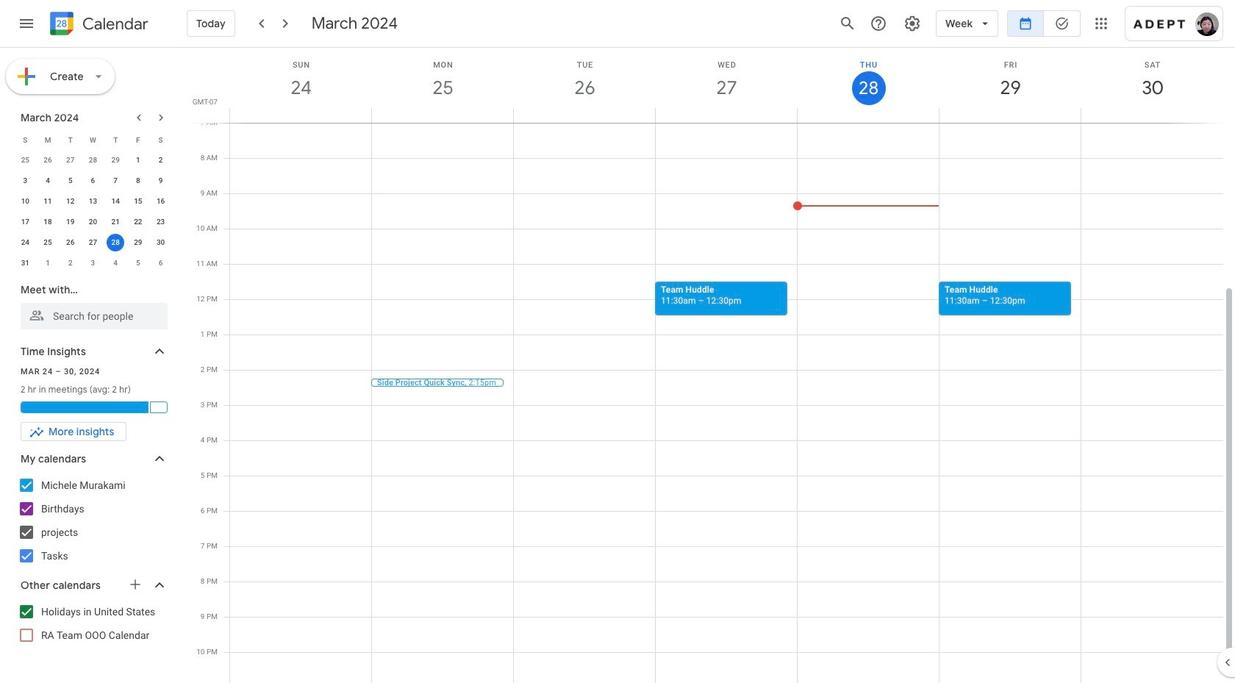 Task type: describe. For each thing, give the bounding box(es) containing it.
april 5 element
[[129, 254, 147, 272]]

19 element
[[62, 213, 79, 231]]

9 element
[[152, 172, 170, 190]]

calendar element
[[47, 9, 148, 41]]

7 element
[[107, 172, 124, 190]]

settings menu image
[[904, 15, 921, 32]]

22 element
[[129, 213, 147, 231]]

february 29 element
[[107, 151, 124, 169]]

6 column header from the left
[[939, 48, 1082, 123]]

21 element
[[107, 213, 124, 231]]

february 27 element
[[62, 151, 79, 169]]

february 26 element
[[39, 151, 57, 169]]

30 element
[[152, 234, 170, 251]]

main drawer image
[[18, 15, 35, 32]]

6 element
[[84, 172, 102, 190]]

4 element
[[39, 172, 57, 190]]

8 element
[[129, 172, 147, 190]]

25 element
[[39, 234, 57, 251]]

Search for people to meet text field
[[29, 303, 159, 329]]

add other calendars image
[[128, 577, 143, 592]]

24 element
[[16, 234, 34, 251]]

28, today element
[[107, 234, 124, 251]]

10 element
[[16, 193, 34, 210]]

15 element
[[129, 193, 147, 210]]



Task type: locate. For each thing, give the bounding box(es) containing it.
april 6 element
[[152, 254, 170, 272]]

march 2024 grid
[[14, 129, 172, 274]]

my calendars list
[[3, 473, 182, 568]]

5 column header from the left
[[797, 48, 940, 123]]

cell inside march 2024 grid
[[104, 232, 127, 253]]

4 column header from the left
[[655, 48, 798, 123]]

5 element
[[62, 172, 79, 190]]

april 3 element
[[84, 254, 102, 272]]

row group
[[14, 150, 172, 274]]

2 element
[[152, 151, 170, 169]]

29 element
[[129, 234, 147, 251]]

18 element
[[39, 213, 57, 231]]

17 element
[[16, 213, 34, 231]]

april 1 element
[[39, 254, 57, 272]]

cell
[[104, 232, 127, 253]]

3 column header from the left
[[513, 48, 656, 123]]

1 element
[[129, 151, 147, 169]]

20 element
[[84, 213, 102, 231]]

grid
[[188, 48, 1235, 683]]

2 column header from the left
[[371, 48, 514, 123]]

column header
[[229, 48, 372, 123], [371, 48, 514, 123], [513, 48, 656, 123], [655, 48, 798, 123], [797, 48, 940, 123], [939, 48, 1082, 123], [1081, 48, 1223, 123]]

7 column header from the left
[[1081, 48, 1223, 123]]

april 4 element
[[107, 254, 124, 272]]

27 element
[[84, 234, 102, 251]]

12 element
[[62, 193, 79, 210]]

26 element
[[62, 234, 79, 251]]

None search field
[[0, 276, 182, 329]]

heading
[[79, 15, 148, 33]]

13 element
[[84, 193, 102, 210]]

other calendars list
[[3, 600, 182, 647]]

11 element
[[39, 193, 57, 210]]

3 element
[[16, 172, 34, 190]]

february 25 element
[[16, 151, 34, 169]]

april 2 element
[[62, 254, 79, 272]]

february 28 element
[[84, 151, 102, 169]]

row
[[224, 96, 1235, 132], [14, 129, 172, 150], [14, 150, 172, 171], [14, 171, 172, 191], [14, 191, 172, 212], [14, 212, 172, 232], [14, 232, 172, 253], [14, 253, 172, 274]]

16 element
[[152, 193, 170, 210]]

heading inside calendar element
[[79, 15, 148, 33]]

14 element
[[107, 193, 124, 210]]

1 column header from the left
[[229, 48, 372, 123]]

23 element
[[152, 213, 170, 231]]

31 element
[[16, 254, 34, 272]]



Task type: vqa. For each thing, say whether or not it's contained in the screenshot.
"Easter"
no



